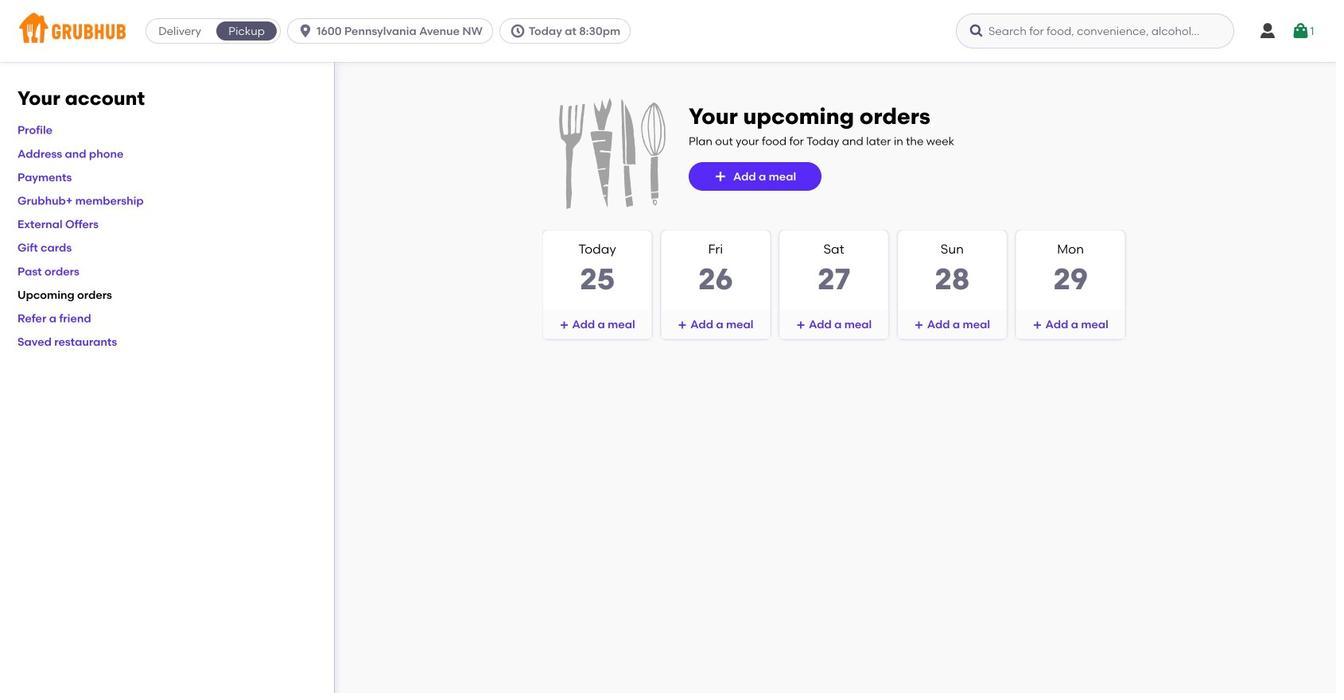 Task type: locate. For each thing, give the bounding box(es) containing it.
2 horizontal spatial svg image
[[1033, 321, 1042, 330]]

svg image
[[510, 23, 526, 39], [969, 23, 985, 39], [1033, 321, 1042, 330]]

svg image
[[1258, 21, 1277, 41], [1291, 21, 1310, 41], [298, 23, 313, 39], [714, 170, 727, 183], [559, 321, 569, 330], [678, 321, 687, 330], [796, 321, 806, 330], [914, 321, 924, 330]]



Task type: vqa. For each thing, say whether or not it's contained in the screenshot.
Save this restaurant button associated with Chinese
no



Task type: describe. For each thing, give the bounding box(es) containing it.
1 horizontal spatial svg image
[[969, 23, 985, 39]]

0 horizontal spatial svg image
[[510, 23, 526, 39]]

main navigation navigation
[[0, 0, 1336, 62]]

Search for food, convenience, alcohol... search field
[[956, 14, 1234, 49]]



